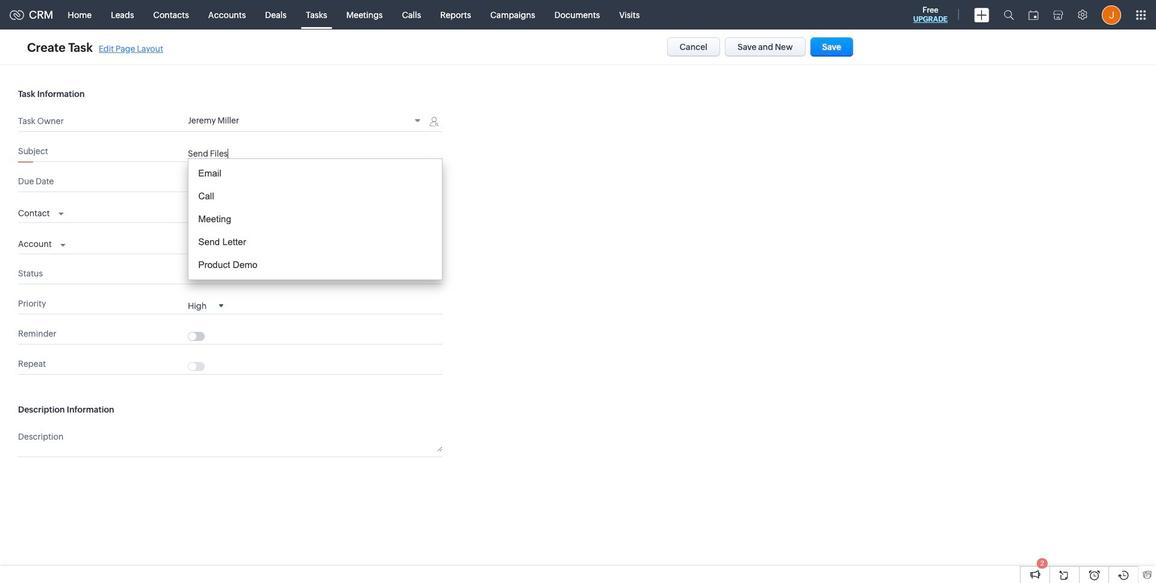Task type: describe. For each thing, give the bounding box(es) containing it.
create menu element
[[967, 0, 997, 29]]

search image
[[1004, 10, 1014, 20]]

mmm d, yyyy text field
[[188, 179, 404, 189]]

calendar image
[[1029, 10, 1039, 20]]



Task type: locate. For each thing, give the bounding box(es) containing it.
profile element
[[1095, 0, 1129, 29]]

search element
[[997, 0, 1022, 30]]

None text field
[[188, 149, 443, 158], [188, 210, 384, 219], [188, 149, 443, 158], [188, 210, 384, 219]]

profile image
[[1102, 5, 1122, 24]]

None text field
[[188, 241, 384, 250], [188, 429, 443, 452], [188, 241, 384, 250], [188, 429, 443, 452]]

create menu image
[[975, 8, 990, 22]]

None button
[[667, 37, 720, 57], [725, 37, 806, 57], [810, 37, 853, 57], [667, 37, 720, 57], [725, 37, 806, 57], [810, 37, 853, 57]]

logo image
[[10, 10, 24, 20]]

None field
[[188, 116, 425, 127], [18, 205, 64, 219], [18, 236, 66, 250], [188, 300, 224, 311], [188, 116, 425, 127], [18, 205, 64, 219], [18, 236, 66, 250], [188, 300, 224, 311]]



Task type: vqa. For each thing, say whether or not it's contained in the screenshot.
search image
yes



